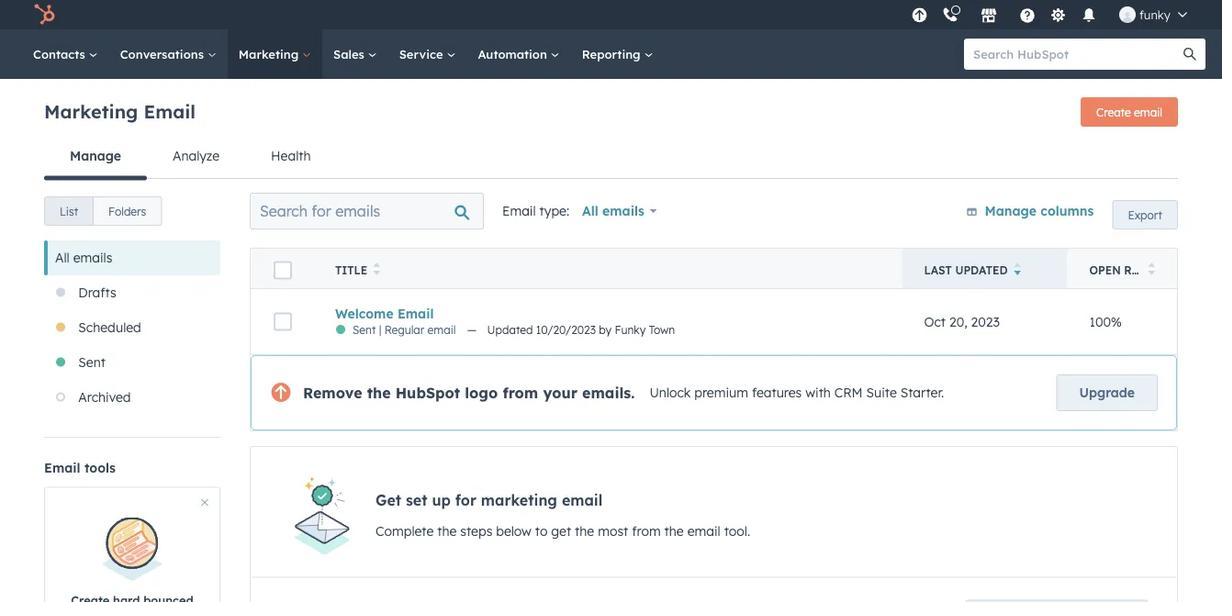 Task type: locate. For each thing, give the bounding box(es) containing it.
list
[[60, 204, 78, 218]]

0 vertical spatial all emails
[[582, 203, 645, 219]]

all emails up drafts
[[55, 250, 112, 266]]

1 vertical spatial upgrade link
[[1057, 375, 1158, 412]]

1 vertical spatial manage
[[985, 203, 1037, 219]]

all down list
[[55, 250, 70, 266]]

emails up drafts
[[73, 250, 112, 266]]

0 horizontal spatial emails
[[73, 250, 112, 266]]

funky town image
[[1120, 6, 1136, 23]]

emails up title "button"
[[603, 203, 645, 219]]

your
[[543, 384, 578, 402]]

all right type: on the left of the page
[[582, 203, 599, 219]]

close image
[[201, 499, 209, 507]]

oct
[[925, 314, 946, 330]]

complete
[[376, 524, 434, 540]]

0 horizontal spatial all emails
[[55, 250, 112, 266]]

get
[[551, 524, 572, 540]]

updated
[[487, 323, 533, 337]]

manage
[[70, 148, 121, 164], [985, 203, 1037, 219]]

funky
[[615, 323, 646, 337]]

0 vertical spatial upgrade link
[[908, 5, 931, 24]]

sent left |
[[353, 323, 376, 337]]

manage down the 'marketing email' at the top left
[[70, 148, 121, 164]]

— updated 10/20/2023 by funky town
[[464, 323, 675, 337]]

drafts
[[78, 285, 116, 301]]

0 vertical spatial marketing
[[239, 46, 302, 62]]

all inside popup button
[[582, 203, 599, 219]]

upgrade link down 100%
[[1057, 375, 1158, 412]]

upgrade link
[[908, 5, 931, 24], [1057, 375, 1158, 412]]

press to sort. element right title at the left top of page
[[373, 263, 380, 278]]

marketing
[[239, 46, 302, 62], [44, 100, 138, 123]]

press to sort. element
[[373, 263, 380, 278], [1149, 263, 1156, 278]]

2 press to sort. element from the left
[[1149, 263, 1156, 278]]

with
[[806, 385, 831, 401]]

manage left columns
[[985, 203, 1037, 219]]

email up analyze
[[144, 100, 196, 123]]

email left the —
[[428, 323, 456, 337]]

email left tools at the bottom left of the page
[[44, 460, 80, 476]]

columns
[[1041, 203, 1094, 219]]

funky menu
[[907, 0, 1201, 29]]

sent button
[[44, 345, 220, 380]]

1 vertical spatial emails
[[73, 250, 112, 266]]

search image
[[1184, 48, 1197, 61]]

service link
[[388, 29, 467, 79]]

0 horizontal spatial from
[[503, 384, 539, 402]]

0 horizontal spatial sent
[[78, 355, 106, 371]]

all emails
[[582, 203, 645, 219], [55, 250, 112, 266]]

up
[[432, 491, 451, 510]]

welcome email link
[[335, 306, 434, 322]]

all emails button
[[577, 193, 658, 230]]

0 vertical spatial manage
[[70, 148, 121, 164]]

1 vertical spatial marketing
[[44, 100, 138, 123]]

20,
[[950, 314, 968, 330]]

for
[[455, 491, 477, 510]]

title
[[335, 264, 368, 277]]

upgrade
[[1080, 385, 1135, 401]]

1 vertical spatial sent
[[78, 355, 106, 371]]

marketing
[[481, 491, 558, 510]]

hubspot link
[[22, 4, 69, 26]]

from right most
[[632, 524, 661, 540]]

sent
[[353, 323, 376, 337], [78, 355, 106, 371]]

1 horizontal spatial marketing
[[239, 46, 302, 62]]

press to sort. element right open
[[1149, 263, 1156, 278]]

1 horizontal spatial upgrade link
[[1057, 375, 1158, 412]]

0 vertical spatial emails
[[603, 203, 645, 219]]

conversations link
[[109, 29, 228, 79]]

settings image
[[1050, 8, 1067, 24]]

navigation
[[44, 134, 1179, 180]]

the
[[367, 384, 391, 402], [437, 524, 457, 540], [575, 524, 595, 540], [665, 524, 684, 540]]

notifications button
[[1074, 0, 1105, 29]]

upgrade image
[[912, 8, 928, 24]]

press to sort. element inside title "button"
[[373, 263, 380, 278]]

group containing list
[[44, 197, 162, 226]]

press to sort. image
[[1149, 263, 1156, 276]]

create
[[1097, 105, 1131, 119]]

descending sort. press to sort ascending. element
[[1015, 263, 1021, 278]]

email right create
[[1135, 105, 1163, 119]]

funky
[[1140, 7, 1171, 22]]

1 horizontal spatial all emails
[[582, 203, 645, 219]]

calling icon button
[[935, 3, 966, 27]]

marketing email
[[44, 100, 196, 123]]

Folders button
[[93, 197, 162, 226]]

all emails inside popup button
[[582, 203, 645, 219]]

sent inside button
[[78, 355, 106, 371]]

1 press to sort. element from the left
[[373, 263, 380, 278]]

0 horizontal spatial marketing
[[44, 100, 138, 123]]

Search for emails search field
[[250, 193, 484, 230]]

1 vertical spatial all emails
[[55, 250, 112, 266]]

get set up for marketing email
[[376, 491, 603, 510]]

upgrade link containing upgrade
[[1057, 375, 1158, 412]]

by
[[599, 323, 612, 337]]

sent | regular email
[[353, 323, 456, 337]]

100%
[[1090, 314, 1122, 330]]

press to sort. element inside open rate button
[[1149, 263, 1156, 278]]

1 horizontal spatial manage
[[985, 203, 1037, 219]]

0 vertical spatial from
[[503, 384, 539, 402]]

premium
[[695, 385, 749, 401]]

press to sort. element for title
[[373, 263, 380, 278]]

updated
[[956, 264, 1008, 277]]

group
[[44, 197, 162, 226]]

help image
[[1020, 8, 1036, 25]]

1 horizontal spatial press to sort. element
[[1149, 263, 1156, 278]]

health button
[[245, 134, 337, 178]]

folders
[[108, 204, 146, 218]]

hubspot image
[[33, 4, 55, 26]]

the right "get"
[[575, 524, 595, 540]]

upgrade link left 'calling icon' dropdown button
[[908, 5, 931, 24]]

all inside button
[[55, 250, 70, 266]]

sent up 'archived'
[[78, 355, 106, 371]]

marketing left sales
[[239, 46, 302, 62]]

scheduled button
[[44, 310, 220, 345]]

1 horizontal spatial sent
[[353, 323, 376, 337]]

open rate button
[[1068, 248, 1178, 289]]

1 horizontal spatial emails
[[603, 203, 645, 219]]

Search HubSpot search field
[[965, 39, 1190, 70]]

0 horizontal spatial all
[[55, 250, 70, 266]]

from right logo
[[503, 384, 539, 402]]

last updated
[[925, 264, 1008, 277]]

marketing up manage button
[[44, 100, 138, 123]]

from
[[503, 384, 539, 402], [632, 524, 661, 540]]

export
[[1128, 208, 1163, 222]]

all emails up title "button"
[[582, 203, 645, 219]]

1 horizontal spatial all
[[582, 203, 599, 219]]

manage for manage columns
[[985, 203, 1037, 219]]

marketing inside banner
[[44, 100, 138, 123]]

export button
[[1113, 200, 1179, 230]]

navigation containing manage
[[44, 134, 1179, 180]]

last updated button
[[902, 248, 1068, 289]]

get
[[376, 491, 402, 510]]

last
[[925, 264, 952, 277]]

1 vertical spatial from
[[632, 524, 661, 540]]

emails inside button
[[73, 250, 112, 266]]

marketing email banner
[[44, 92, 1179, 134]]

0 horizontal spatial press to sort. element
[[373, 263, 380, 278]]

town
[[649, 323, 675, 337]]

marketing for marketing email
[[44, 100, 138, 123]]

all
[[582, 203, 599, 219], [55, 250, 70, 266]]

email
[[1135, 105, 1163, 119], [428, 323, 456, 337], [562, 491, 603, 510], [688, 524, 721, 540]]

0 vertical spatial all
[[582, 203, 599, 219]]

1 vertical spatial all
[[55, 250, 70, 266]]

email
[[144, 100, 196, 123], [502, 203, 536, 219], [398, 306, 434, 322], [44, 460, 80, 476]]

drafts button
[[44, 276, 220, 310]]

the right most
[[665, 524, 684, 540]]

0 horizontal spatial manage
[[70, 148, 121, 164]]

health
[[271, 148, 311, 164]]

0 vertical spatial sent
[[353, 323, 376, 337]]



Task type: vqa. For each thing, say whether or not it's contained in the screenshot.
Marketplaces image
yes



Task type: describe. For each thing, give the bounding box(es) containing it.
contacts
[[33, 46, 89, 62]]

sent for sent
[[78, 355, 106, 371]]

manage for manage
[[70, 148, 121, 164]]

welcome email
[[335, 306, 434, 322]]

descending sort. press to sort ascending. image
[[1015, 263, 1021, 276]]

automation link
[[467, 29, 571, 79]]

marketing for marketing
[[239, 46, 302, 62]]

tools
[[84, 460, 116, 476]]

List button
[[44, 197, 94, 226]]

unlock premium features with crm suite starter.
[[650, 385, 945, 401]]

|
[[379, 323, 382, 337]]

title button
[[313, 248, 902, 289]]

email inside button
[[1135, 105, 1163, 119]]

oct 20, 2023
[[925, 314, 1000, 330]]

sales link
[[322, 29, 388, 79]]

marketplaces image
[[981, 8, 997, 25]]

complete the steps below to get the most from the email tool.
[[376, 524, 751, 540]]

open
[[1090, 264, 1121, 277]]

notifications image
[[1081, 8, 1098, 25]]

the right remove
[[367, 384, 391, 402]]

analyze button
[[147, 134, 245, 178]]

1 horizontal spatial from
[[632, 524, 661, 540]]

type:
[[540, 203, 570, 219]]

set
[[406, 491, 428, 510]]

email up regular
[[398, 306, 434, 322]]

marketing link
[[228, 29, 322, 79]]

email left the tool.
[[688, 524, 721, 540]]

hubspot
[[396, 384, 460, 402]]

email inside banner
[[144, 100, 196, 123]]

regular
[[385, 323, 425, 337]]

reporting link
[[571, 29, 665, 79]]

manage columns
[[985, 203, 1094, 219]]

scheduled
[[78, 320, 141, 336]]

logo
[[465, 384, 498, 402]]

settings link
[[1047, 5, 1070, 24]]

starter.
[[901, 385, 945, 401]]

open rate
[[1090, 264, 1153, 277]]

all emails inside button
[[55, 250, 112, 266]]

create email
[[1097, 105, 1163, 119]]

manage button
[[44, 134, 147, 180]]

archived button
[[44, 380, 220, 415]]

0 horizontal spatial upgrade link
[[908, 5, 931, 24]]

search button
[[1175, 39, 1206, 70]]

sent for sent | regular email
[[353, 323, 376, 337]]

sales
[[333, 46, 368, 62]]

archived
[[78, 389, 131, 406]]

reporting
[[582, 46, 644, 62]]

unlock
[[650, 385, 691, 401]]

email type:
[[502, 203, 570, 219]]

to
[[535, 524, 548, 540]]

calling icon image
[[942, 7, 959, 24]]

marketplaces button
[[970, 0, 1008, 29]]

automation
[[478, 46, 551, 62]]

—
[[467, 323, 477, 337]]

welcome
[[335, 306, 394, 322]]

tool.
[[724, 524, 751, 540]]

most
[[598, 524, 629, 540]]

10/20/2023
[[536, 323, 596, 337]]

emails inside popup button
[[603, 203, 645, 219]]

below
[[496, 524, 532, 540]]

analyze
[[173, 148, 220, 164]]

remove
[[303, 384, 362, 402]]

features
[[752, 385, 802, 401]]

service
[[399, 46, 447, 62]]

2023
[[971, 314, 1000, 330]]

funky button
[[1109, 0, 1199, 29]]

press to sort. element for open rate
[[1149, 263, 1156, 278]]

help button
[[1012, 0, 1043, 29]]

all emails button
[[44, 241, 220, 276]]

rate
[[1125, 264, 1153, 277]]

contacts link
[[22, 29, 109, 79]]

press to sort. image
[[373, 263, 380, 276]]

email up complete the steps below to get the most from the email tool.
[[562, 491, 603, 510]]

emails.
[[582, 384, 635, 402]]

manage columns button
[[966, 200, 1094, 224]]

steps
[[460, 524, 493, 540]]

email left type: on the left of the page
[[502, 203, 536, 219]]

email tools
[[44, 460, 116, 476]]

conversations
[[120, 46, 207, 62]]

suite
[[867, 385, 897, 401]]

create email button
[[1081, 97, 1179, 127]]

the left steps
[[437, 524, 457, 540]]



